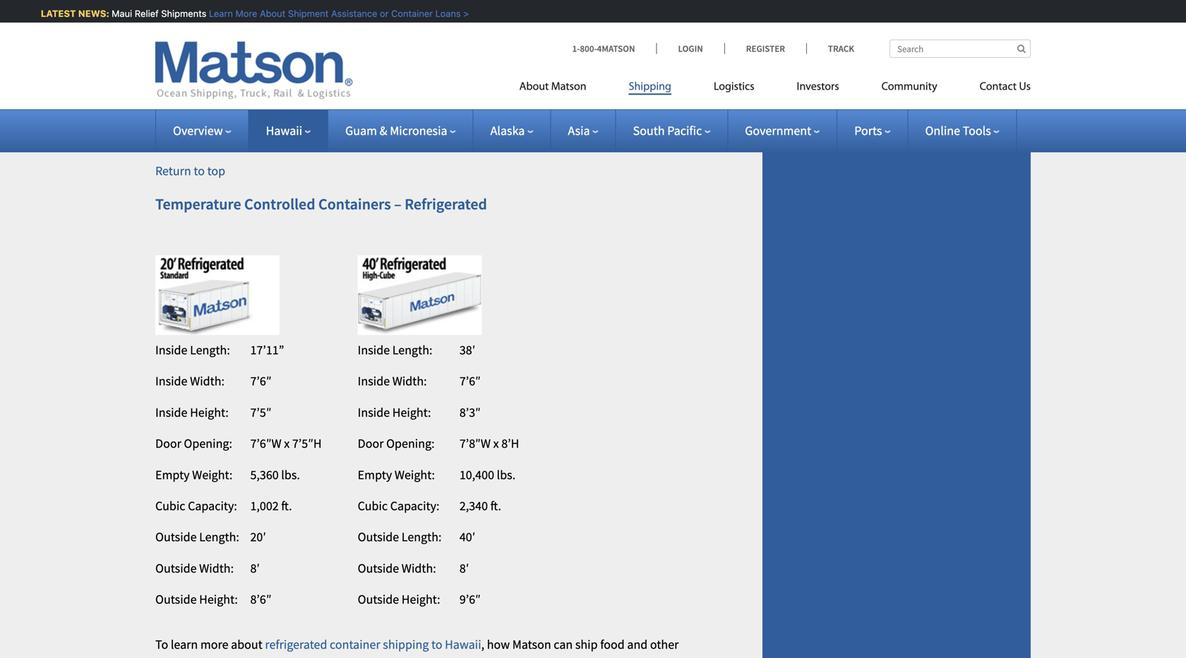 Task type: describe. For each thing, give the bounding box(es) containing it.
1,002
[[250, 498, 279, 514]]

hawaii link
[[266, 123, 311, 139]]

7'6″w x 7'5″h
[[250, 436, 322, 452]]

micronesia
[[390, 123, 447, 139]]

guam
[[345, 123, 377, 139]]

9'6″ for 40′
[[460, 592, 481, 608]]

and
[[627, 637, 648, 653]]

length: for 20′
[[199, 530, 239, 546]]

or
[[376, 8, 385, 19]]

8'h
[[501, 436, 519, 452]]

us
[[1019, 82, 1031, 93]]

container
[[388, 8, 429, 19]]

1-800-4matson link
[[572, 43, 656, 54]]

asia link
[[568, 123, 599, 139]]

1 vertical spatial matson
[[512, 637, 551, 653]]

38′
[[460, 342, 475, 358]]

south
[[633, 123, 665, 139]]

length: for 17'11"
[[190, 342, 230, 358]]

–
[[394, 195, 402, 214]]

5,360 lbs.
[[250, 467, 300, 483]]

learn
[[205, 8, 229, 19]]

register
[[746, 43, 785, 54]]

Search search field
[[890, 40, 1031, 58]]

1-800-4matson
[[572, 43, 635, 54]]

7'5″h
[[292, 436, 322, 452]]

10,400
[[460, 467, 494, 483]]

pacific
[[667, 123, 702, 139]]

shipping
[[629, 82, 671, 93]]

alaska link
[[490, 123, 533, 139]]

length: for 38′
[[392, 342, 432, 358]]

other
[[650, 637, 679, 653]]

overview link
[[173, 123, 231, 139]]

south pacific link
[[633, 123, 711, 139]]

inside height: for 7'5″
[[155, 405, 229, 421]]

9'6″ for 45′
[[250, 83, 271, 99]]

ports
[[855, 123, 882, 139]]

lbs. for 5,360 lbs.
[[281, 467, 300, 483]]

about inside top menu navigation
[[519, 82, 549, 93]]

inside length: for 17'11"
[[155, 342, 230, 358]]

return
[[155, 163, 191, 179]]

how
[[487, 637, 510, 653]]

loans
[[432, 8, 457, 19]]

45′
[[250, 21, 266, 37]]

more
[[200, 637, 228, 653]]

return to top link
[[155, 163, 225, 179]]

register link
[[724, 43, 806, 54]]

matson inside top menu navigation
[[551, 82, 587, 93]]

8'3″
[[460, 405, 481, 421]]

latest
[[37, 8, 72, 19]]

0 horizontal spatial about
[[256, 8, 282, 19]]

logistics link
[[693, 74, 776, 103]]

capacity: for 1,002 ft.
[[188, 498, 237, 514]]

contact us link
[[959, 74, 1031, 103]]

opening: for 7'8″w x 8'h
[[386, 436, 435, 452]]

7'8″w
[[460, 436, 491, 452]]

guam & micronesia
[[345, 123, 447, 139]]

investors link
[[776, 74, 860, 103]]

community
[[882, 82, 937, 93]]

height: for 20′
[[199, 592, 238, 608]]

investors
[[797, 82, 839, 93]]

can
[[554, 637, 573, 653]]

1,002 ft.
[[250, 498, 292, 514]]

about matson link
[[519, 74, 608, 103]]

10,400 lbs.
[[460, 467, 516, 483]]

shipping
[[383, 637, 429, 653]]

guam & micronesia link
[[345, 123, 456, 139]]

refrigerated
[[265, 637, 327, 653]]

login
[[678, 43, 703, 54]]

about matson
[[519, 82, 587, 93]]

,
[[481, 637, 484, 653]]

door for 7'6″w x 7'5″h
[[155, 436, 181, 452]]

alaska
[[490, 123, 525, 139]]

x for 7'6″w
[[284, 436, 290, 452]]

8'6″
[[250, 592, 271, 608]]

inside length: for 38′
[[358, 342, 432, 358]]

&
[[380, 123, 387, 139]]

7'5″
[[250, 405, 271, 421]]

2,340 ft.
[[460, 498, 501, 514]]

empty for 10,400 lbs.
[[358, 467, 392, 483]]

outside height: for 20′
[[155, 592, 238, 608]]

blue matson logo with ocean, shipping, truck, rail and logistics written beneath it. image
[[155, 42, 353, 100]]

0 vertical spatial to
[[194, 163, 205, 179]]

learn
[[171, 637, 198, 653]]

about
[[231, 637, 263, 653]]

top menu navigation
[[519, 74, 1031, 103]]

7'8″w x 8'h
[[460, 436, 519, 452]]

ft. for 2,340 ft.
[[490, 498, 501, 514]]

17'11"
[[250, 342, 284, 358]]

shipping link
[[608, 74, 693, 103]]

width: for 17'11"
[[190, 374, 225, 390]]

length: for 45′
[[199, 21, 239, 37]]

height: for 38′
[[392, 405, 431, 421]]

cubic capacity: for 1,002 ft.
[[155, 498, 237, 514]]

temperature controlled containers – refrigerated
[[155, 195, 487, 214]]

track
[[828, 43, 854, 54]]

learn more about shipment assistance or container loans > link
[[205, 8, 465, 19]]



Task type: vqa. For each thing, say whether or not it's contained in the screenshot.
faxes
no



Task type: locate. For each thing, give the bounding box(es) containing it.
0 vertical spatial hawaii
[[266, 123, 302, 139]]

2 inside width: from the left
[[358, 374, 427, 390]]

length: down learn
[[199, 21, 239, 37]]

controlled
[[244, 195, 315, 214]]

1 vertical spatial hawaii
[[445, 637, 481, 653]]

2 capacity: from the left
[[390, 498, 440, 514]]

1-
[[572, 43, 580, 54]]

2 door from the left
[[358, 436, 384, 452]]

2 lbs. from the left
[[497, 467, 516, 483]]

800-
[[580, 43, 597, 54]]

length: left 40′
[[402, 530, 442, 546]]

1 vertical spatial about
[[519, 82, 549, 93]]

ports link
[[855, 123, 891, 139]]

20′
[[250, 530, 266, 546]]

inside width: for 7'5″
[[155, 374, 225, 390]]

container
[[330, 637, 380, 653]]

matson down the 1-
[[551, 82, 587, 93]]

0 horizontal spatial door opening:
[[155, 436, 232, 452]]

1 horizontal spatial capacity:
[[390, 498, 440, 514]]

to learn more about refrigerated container shipping to hawaii , how matson can ship food and other
[[155, 637, 679, 653]]

contact
[[980, 82, 1017, 93]]

outside length: left 40′
[[358, 530, 442, 546]]

shipments
[[157, 8, 203, 19]]

assistance
[[327, 8, 374, 19]]

1 horizontal spatial door
[[358, 436, 384, 452]]

outside width: for 20′
[[155, 561, 234, 577]]

opening: left 7'6″w at the bottom left of page
[[184, 436, 232, 452]]

empty weight:
[[155, 467, 233, 483], [358, 467, 435, 483]]

lbs. right 5,360
[[281, 467, 300, 483]]

door for 7'8″w x 8'h
[[358, 436, 384, 452]]

7'6″ up 7'5″
[[250, 374, 271, 390]]

0 horizontal spatial inside width:
[[155, 374, 225, 390]]

capacity: left 2,340 on the bottom of page
[[390, 498, 440, 514]]

lbs. for 10,400 lbs.
[[497, 467, 516, 483]]

2 inside height: from the left
[[358, 405, 431, 421]]

1 horizontal spatial x
[[493, 436, 499, 452]]

contact us
[[980, 82, 1031, 93]]

height: up to learn more about refrigerated container shipping to hawaii , how matson can ship food and other
[[402, 592, 440, 608]]

8′ for 20′
[[250, 561, 260, 577]]

length:
[[199, 21, 239, 37], [190, 342, 230, 358], [392, 342, 432, 358], [199, 530, 239, 546], [402, 530, 442, 546]]

government
[[745, 123, 811, 139]]

2 cubic from the left
[[358, 498, 388, 514]]

south pacific
[[633, 123, 702, 139]]

1 vertical spatial 9'6″
[[460, 592, 481, 608]]

matson
[[551, 82, 587, 93], [512, 637, 551, 653]]

outside height: up overview
[[155, 83, 238, 99]]

2 empty weight: from the left
[[358, 467, 435, 483]]

capacity: left 1,002
[[188, 498, 237, 514]]

8′ down 20′
[[250, 561, 260, 577]]

1 horizontal spatial lbs.
[[497, 467, 516, 483]]

outside length: down shipments
[[155, 21, 239, 37]]

logistics
[[714, 82, 754, 93]]

40′
[[460, 530, 475, 546]]

1 cubic capacity: from the left
[[155, 498, 237, 514]]

hawaii left how
[[445, 637, 481, 653]]

lbs. right 10,400
[[497, 467, 516, 483]]

inside height:
[[155, 405, 229, 421], [358, 405, 431, 421]]

search image
[[1017, 44, 1026, 53]]

to
[[155, 637, 168, 653]]

>
[[460, 8, 465, 19]]

1 ft. from the left
[[281, 498, 292, 514]]

9'6″ up hawaii link
[[250, 83, 271, 99]]

1 inside height: from the left
[[155, 405, 229, 421]]

1 x from the left
[[284, 436, 290, 452]]

capacity:
[[188, 498, 237, 514], [390, 498, 440, 514]]

1 horizontal spatial 7'6″
[[460, 374, 481, 390]]

0 vertical spatial matson
[[551, 82, 587, 93]]

weight:
[[192, 467, 233, 483], [395, 467, 435, 483]]

asia
[[568, 123, 590, 139]]

cubic for 2,340 ft.
[[358, 498, 388, 514]]

about up 'alaska' link
[[519, 82, 549, 93]]

4matson
[[597, 43, 635, 54]]

1 capacity: from the left
[[188, 498, 237, 514]]

1 horizontal spatial 9'6″
[[460, 592, 481, 608]]

1 horizontal spatial hawaii
[[445, 637, 481, 653]]

opening: left 7'8″w
[[386, 436, 435, 452]]

1 horizontal spatial opening:
[[386, 436, 435, 452]]

0 horizontal spatial inside length:
[[155, 342, 230, 358]]

online
[[925, 123, 960, 139]]

1 empty weight: from the left
[[155, 467, 233, 483]]

length: left 20′
[[199, 530, 239, 546]]

outside height: for 40′
[[358, 592, 440, 608]]

1 horizontal spatial weight:
[[395, 467, 435, 483]]

7'6″ for 17'11"
[[250, 374, 271, 390]]

weight: left 10,400
[[395, 467, 435, 483]]

1 horizontal spatial about
[[519, 82, 549, 93]]

1 horizontal spatial inside height:
[[358, 405, 431, 421]]

community link
[[860, 74, 959, 103]]

2,340
[[460, 498, 488, 514]]

outside length: for 45′
[[155, 21, 239, 37]]

7'6″w
[[250, 436, 281, 452]]

1 horizontal spatial cubic
[[358, 498, 388, 514]]

0 vertical spatial about
[[256, 8, 282, 19]]

1 vertical spatial to
[[431, 637, 442, 653]]

0 horizontal spatial empty
[[155, 467, 190, 483]]

ft. for 1,002 ft.
[[281, 498, 292, 514]]

1 inside length: from the left
[[155, 342, 230, 358]]

outside length: for 40′
[[358, 530, 442, 546]]

1 horizontal spatial inside length:
[[358, 342, 432, 358]]

2 weight: from the left
[[395, 467, 435, 483]]

to left top
[[194, 163, 205, 179]]

tools
[[963, 123, 991, 139]]

door opening: for 7'6″w x 7'5″h
[[155, 436, 232, 452]]

opening:
[[184, 436, 232, 452], [386, 436, 435, 452]]

8′ down 45′
[[250, 52, 260, 68]]

height:
[[199, 83, 238, 99], [190, 405, 229, 421], [392, 405, 431, 421], [199, 592, 238, 608], [402, 592, 440, 608]]

inside width: for 8'3″
[[358, 374, 427, 390]]

1 empty from the left
[[155, 467, 190, 483]]

0 horizontal spatial door
[[155, 436, 181, 452]]

1 lbs. from the left
[[281, 467, 300, 483]]

x left 8'h
[[493, 436, 499, 452]]

hawaii
[[266, 123, 302, 139], [445, 637, 481, 653]]

government link
[[745, 123, 820, 139]]

0 horizontal spatial weight:
[[192, 467, 233, 483]]

height: left 7'5″
[[190, 405, 229, 421]]

0 horizontal spatial to
[[194, 163, 205, 179]]

1 horizontal spatial door opening:
[[358, 436, 435, 452]]

about up 45′
[[256, 8, 282, 19]]

inside length:
[[155, 342, 230, 358], [358, 342, 432, 358]]

1 inside width: from the left
[[155, 374, 225, 390]]

None search field
[[890, 40, 1031, 58]]

weight: for 10,400 lbs.
[[395, 467, 435, 483]]

length: left 17'11" on the left of page
[[190, 342, 230, 358]]

return to top
[[155, 163, 225, 179]]

1 weight: from the left
[[192, 467, 233, 483]]

top
[[207, 163, 225, 179]]

x for 7'8″w
[[493, 436, 499, 452]]

online tools link
[[925, 123, 1000, 139]]

7'6″ for 38′
[[460, 374, 481, 390]]

containers
[[318, 195, 391, 214]]

2 ft. from the left
[[490, 498, 501, 514]]

1 horizontal spatial empty
[[358, 467, 392, 483]]

width: for 40′
[[402, 561, 436, 577]]

cubic capacity: for 2,340 ft.
[[358, 498, 440, 514]]

outside length: for 20′
[[155, 530, 239, 546]]

1 cubic from the left
[[155, 498, 185, 514]]

relief
[[131, 8, 155, 19]]

x left 7'5″h
[[284, 436, 290, 452]]

shipment
[[284, 8, 325, 19]]

food
[[600, 637, 625, 653]]

7'6″ up 8'3″
[[460, 374, 481, 390]]

height: for 17'11"
[[190, 405, 229, 421]]

empty for 5,360 lbs.
[[155, 467, 190, 483]]

ft. right 2,340 on the bottom of page
[[490, 498, 501, 514]]

0 horizontal spatial capacity:
[[188, 498, 237, 514]]

2 x from the left
[[493, 436, 499, 452]]

8′ down 40′
[[460, 561, 469, 577]]

empty weight: for 5,360 lbs.
[[155, 467, 233, 483]]

width: for 45′
[[199, 52, 234, 68]]

to
[[194, 163, 205, 179], [431, 637, 442, 653]]

inside height: for 8'3″
[[358, 405, 431, 421]]

0 horizontal spatial hawaii
[[266, 123, 302, 139]]

5,360
[[250, 467, 279, 483]]

0 horizontal spatial cubic
[[155, 498, 185, 514]]

temperature
[[155, 195, 241, 214]]

capacity: for 2,340 ft.
[[390, 498, 440, 514]]

matson left can
[[512, 637, 551, 653]]

height: left 8'6″
[[199, 592, 238, 608]]

outside length: left 20′
[[155, 530, 239, 546]]

refrigerated
[[405, 195, 487, 214]]

refrigerated container shipping to hawaii link
[[265, 637, 481, 653]]

7'6″
[[250, 374, 271, 390], [460, 374, 481, 390]]

inside
[[155, 342, 187, 358], [358, 342, 390, 358], [155, 374, 187, 390], [358, 374, 390, 390], [155, 405, 187, 421], [358, 405, 390, 421]]

to right shipping
[[431, 637, 442, 653]]

8′
[[250, 52, 260, 68], [250, 561, 260, 577], [460, 561, 469, 577]]

0 horizontal spatial inside height:
[[155, 405, 229, 421]]

height: for 40′
[[402, 592, 440, 608]]

ft.
[[281, 498, 292, 514], [490, 498, 501, 514]]

weight: left 5,360
[[192, 467, 233, 483]]

2 7'6″ from the left
[[460, 374, 481, 390]]

lbs.
[[281, 467, 300, 483], [497, 467, 516, 483]]

1 horizontal spatial empty weight:
[[358, 467, 435, 483]]

overview
[[173, 123, 223, 139]]

outside width: for 40′
[[358, 561, 436, 577]]

2 inside length: from the left
[[358, 342, 432, 358]]

outside height: up learn
[[155, 592, 238, 608]]

more
[[232, 8, 254, 19]]

2 opening: from the left
[[386, 436, 435, 452]]

0 horizontal spatial ft.
[[281, 498, 292, 514]]

9'6″ down 40′
[[460, 592, 481, 608]]

inside width:
[[155, 374, 225, 390], [358, 374, 427, 390]]

0 horizontal spatial lbs.
[[281, 467, 300, 483]]

2 empty from the left
[[358, 467, 392, 483]]

width: for 38′
[[392, 374, 427, 390]]

9'6″
[[250, 83, 271, 99], [460, 592, 481, 608]]

outside height:
[[155, 83, 238, 99], [155, 592, 238, 608], [358, 592, 440, 608]]

login link
[[656, 43, 724, 54]]

news:
[[75, 8, 106, 19]]

hawaii down the blue matson logo with ocean, shipping, truck, rail and logistics written beneath it.
[[266, 123, 302, 139]]

outside width: for 45′
[[155, 52, 234, 68]]

40' refrigerated image
[[358, 255, 482, 335]]

1 opening: from the left
[[184, 436, 232, 452]]

1 horizontal spatial inside width:
[[358, 374, 427, 390]]

0 horizontal spatial cubic capacity:
[[155, 498, 237, 514]]

door opening: for 7'8″w x 8'h
[[358, 436, 435, 452]]

online tools
[[925, 123, 991, 139]]

0 vertical spatial 9'6″
[[250, 83, 271, 99]]

cubic capacity:
[[155, 498, 237, 514], [358, 498, 440, 514]]

height: for 45′
[[199, 83, 238, 99]]

height: left 8'3″
[[392, 405, 431, 421]]

1 7'6″ from the left
[[250, 374, 271, 390]]

1 horizontal spatial to
[[431, 637, 442, 653]]

1 horizontal spatial ft.
[[490, 498, 501, 514]]

1 door from the left
[[155, 436, 181, 452]]

ft. right 1,002
[[281, 498, 292, 514]]

8′ for 45′
[[250, 52, 260, 68]]

0 horizontal spatial x
[[284, 436, 290, 452]]

length: left 38′
[[392, 342, 432, 358]]

outside width:
[[155, 52, 234, 68], [155, 561, 234, 577], [358, 561, 436, 577]]

2 door opening: from the left
[[358, 436, 435, 452]]

2 cubic capacity: from the left
[[358, 498, 440, 514]]

0 horizontal spatial 7'6″
[[250, 374, 271, 390]]

latest news: maui relief shipments learn more about shipment assistance or container loans >
[[37, 8, 465, 19]]

door
[[155, 436, 181, 452], [358, 436, 384, 452]]

cubic for 1,002 ft.
[[155, 498, 185, 514]]

1 door opening: from the left
[[155, 436, 232, 452]]

maui
[[108, 8, 128, 19]]

1 horizontal spatial cubic capacity:
[[358, 498, 440, 514]]

0 horizontal spatial opening:
[[184, 436, 232, 452]]

0 horizontal spatial 9'6″
[[250, 83, 271, 99]]

height: up overview link
[[199, 83, 238, 99]]

outside height: up shipping
[[358, 592, 440, 608]]

empty weight: for 10,400 lbs.
[[358, 467, 435, 483]]

0 horizontal spatial empty weight:
[[155, 467, 233, 483]]

8′ for 40′
[[460, 561, 469, 577]]

opening: for 7'6″w x 7'5″h
[[184, 436, 232, 452]]

width: for 20′
[[199, 561, 234, 577]]

outside height: for 45′
[[155, 83, 238, 99]]

weight: for 5,360 lbs.
[[192, 467, 233, 483]]

length: for 40′
[[402, 530, 442, 546]]



